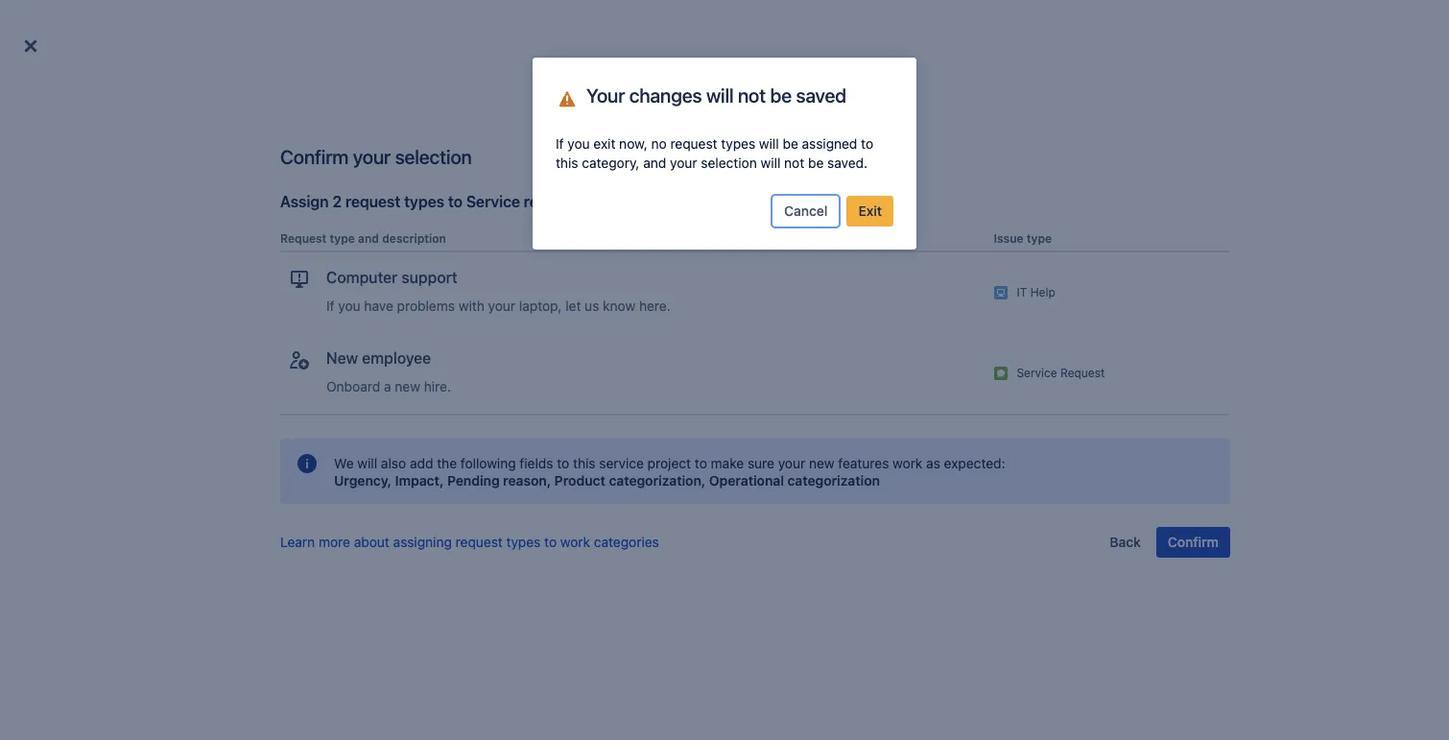 Task type: describe. For each thing, give the bounding box(es) containing it.
categorization,
[[609, 472, 706, 489]]

0 horizontal spatial new
[[395, 378, 420, 395]]

types inside if you exit now, no request types will be assigned to this category, and your selection will not be saved.
[[721, 135, 756, 152]]

and inside if you exit now, no request types will be assigned to this category, and your selection will not be saved.
[[643, 155, 666, 171]]

project settings link
[[527, 77, 625, 100]]

categories
[[594, 534, 659, 550]]

0 horizontal spatial confirm
[[280, 146, 349, 168]]

confirm button
[[1157, 527, 1231, 558]]

back
[[1110, 534, 1141, 550]]

do
[[966, 462, 981, 479]]

this inside we will also add the following fields to this service project to make sure your new features work as expected: urgency, impact, pending reason, product categorization, operational categorization
[[573, 455, 596, 471]]

exit button
[[847, 196, 894, 227]]

groups
[[806, 174, 850, 190]]

more for learn more about request types .
[[738, 481, 770, 498]]

problems
[[397, 298, 455, 314]]

will right assign link
[[706, 84, 734, 107]]

will right these
[[728, 155, 748, 171]]

you for exit
[[568, 135, 590, 152]]

progress element
[[602, 61, 909, 100]]

more for learn more about assigning request types to work categories
[[319, 534, 350, 550]]

assign 2 request types to             service requests
[[280, 193, 587, 210]]

hire.
[[424, 378, 451, 395]]

if you have problems with your laptop, let us know here.
[[326, 298, 671, 314]]

cancel button
[[773, 196, 839, 227]]

it help
[[1017, 285, 1056, 300]]

2 vertical spatial be
[[808, 155, 824, 171]]

0 horizontal spatial my
[[617, 481, 636, 498]]

0 horizontal spatial work
[[560, 534, 590, 550]]

1 horizontal spatial my
[[831, 462, 849, 479]]

impact,
[[395, 472, 444, 489]]

categorization
[[788, 472, 880, 489]]

new inside service requests are user requests for information, access to a service, or for something new. common request types might include: i need a new laptop, i need to reset my password, or how do i access my account?
[[663, 462, 688, 479]]

service inside the customize the types of service requests your project will use. these will appear in your project navigation under ' make these request types available in your customer portal by editing your portal groups .
[[449, 155, 494, 171]]

computer support link
[[288, 268, 458, 291]]

customize
[[302, 155, 368, 171]]

types inside service requests are user requests for information, access to a service, or for something new. common request types might include: i need a new laptop, i need to reset my password, or how do i access my account?
[[918, 443, 952, 459]]

new inside we will also add the following fields to this service project to make sure your new features work as expected: urgency, impact, pending reason, product categorization, operational categorization
[[809, 455, 835, 471]]

request inside if you exit now, no request types will be assigned to this category, and your selection will not be saved.
[[670, 135, 718, 152]]

computer support
[[326, 269, 458, 286]]

your inside we will also add the following fields to this service project to make sure your new features work as expected: urgency, impact, pending reason, product categorization, operational categorization
[[778, 455, 806, 471]]

new.
[[775, 443, 804, 459]]

2 horizontal spatial project
[[844, 155, 888, 171]]

customer
[[569, 174, 627, 190]]

new
[[326, 350, 358, 367]]

you for have
[[338, 298, 361, 314]]

learn more about request types .
[[700, 481, 902, 498]]

project settings
[[527, 80, 625, 96]]

0 horizontal spatial request
[[280, 231, 327, 246]]

0 vertical spatial in
[[799, 155, 810, 171]]

of
[[433, 155, 446, 171]]

here.
[[639, 298, 671, 314]]

description
[[382, 231, 446, 246]]

expected:
[[944, 455, 1006, 471]]

'
[[999, 155, 1002, 171]]

primary element
[[12, 0, 1085, 53]]

1 portal from the left
[[631, 174, 667, 190]]

0 vertical spatial service
[[466, 193, 520, 210]]

employee
[[362, 350, 431, 367]]

cancel
[[784, 203, 828, 219]]

0 vertical spatial for
[[836, 424, 853, 440]]

1 vertical spatial in
[[523, 174, 534, 190]]

product
[[555, 472, 606, 489]]

assigned
[[802, 135, 858, 152]]

0 horizontal spatial project
[[586, 155, 630, 171]]

0 vertical spatial be
[[770, 84, 792, 107]]

we
[[334, 455, 354, 471]]

something
[[707, 443, 772, 459]]

as
[[926, 455, 941, 471]]

it
[[1017, 285, 1027, 300]]

editing
[[690, 174, 732, 190]]

with
[[459, 298, 485, 314]]

if you exit now, no request types will be assigned to this category, and your selection will not be saved.
[[556, 135, 874, 171]]

request type and description
[[280, 231, 446, 246]]

make
[[711, 455, 744, 471]]

assigning
[[393, 534, 452, 550]]

operational
[[709, 472, 784, 489]]

support
[[402, 269, 458, 286]]

types up description
[[404, 193, 444, 210]]

2 horizontal spatial i
[[1047, 443, 1050, 459]]

requests inside the customize the types of service requests your project will use. these will appear in your project navigation under ' make these request types available in your customer portal by editing your portal groups .
[[498, 155, 552, 171]]

learn more about assigning request types to work categories link
[[280, 534, 659, 550]]

types down password, at the bottom of the page
[[863, 481, 898, 498]]

password,
[[853, 462, 916, 479]]

warning image
[[556, 83, 579, 110]]

0 vertical spatial not
[[738, 84, 766, 107]]

these
[[687, 155, 725, 171]]

category,
[[582, 155, 640, 171]]

exit
[[594, 135, 616, 152]]

settings
[[575, 80, 625, 96]]

will down now,
[[633, 155, 653, 171]]

the inside we will also add the following fields to this service project to make sure your new features work as expected: urgency, impact, pending reason, product categorization, operational categorization
[[437, 455, 457, 471]]

0 horizontal spatial or
[[669, 443, 682, 459]]

assign link
[[653, 84, 697, 100]]

service,
[[617, 443, 666, 459]]

1 horizontal spatial access
[[992, 462, 1035, 479]]

also
[[381, 455, 406, 471]]

types left of
[[395, 155, 430, 171]]

user
[[748, 424, 775, 440]]

urgency,
[[334, 472, 392, 489]]

to up product
[[557, 455, 569, 471]]

service inside we will also add the following fields to this service project to make sure your new features work as expected: urgency, impact, pending reason, product categorization, operational categorization
[[599, 455, 644, 471]]

your
[[587, 84, 625, 107]]

learn more about assigning request types to work categories
[[280, 534, 659, 550]]

learn more about request types link
[[700, 481, 898, 498]]

type for request
[[330, 231, 355, 246]]

to left make
[[695, 455, 707, 471]]

assign for assign link
[[653, 84, 697, 100]]

sure
[[748, 455, 775, 471]]

0 vertical spatial access
[[935, 424, 978, 440]]

exit
[[859, 203, 882, 219]]

project
[[527, 80, 571, 96]]

appear
[[752, 155, 795, 171]]

your up these
[[353, 146, 391, 168]]

your inside if you exit now, no request types will be assigned to this category, and your selection will not be saved.
[[670, 155, 697, 171]]

your up groups
[[813, 155, 841, 171]]

issue type
[[994, 231, 1052, 246]]

might
[[956, 443, 991, 459]]



Task type: vqa. For each thing, say whether or not it's contained in the screenshot.
"time)"
no



Task type: locate. For each thing, give the bounding box(es) containing it.
access up might
[[935, 424, 978, 440]]

service for service requests are user requests for information, access to a service, or for something new. common request types might include: i need a new laptop, i need to reset my password, or how do i access my account?
[[617, 424, 663, 440]]

request up these
[[670, 135, 718, 152]]

and up computer
[[358, 231, 379, 246]]

0 vertical spatial service
[[449, 155, 494, 171]]

0 horizontal spatial a
[[384, 378, 391, 395]]

confirm up make
[[280, 146, 349, 168]]

issue
[[994, 231, 1024, 246]]

0 vertical spatial more
[[738, 481, 770, 498]]

learn for learn more about assigning request types to work categories
[[280, 534, 315, 550]]

1 horizontal spatial i
[[985, 462, 989, 479]]

project down assigned
[[844, 155, 888, 171]]

service up include:
[[1017, 366, 1057, 380]]

. down saved. at the right
[[850, 174, 854, 190]]

and down no
[[643, 155, 666, 171]]

0 horizontal spatial service
[[466, 193, 520, 210]]

type for issue
[[1027, 231, 1052, 246]]

work inside we will also add the following fields to this service project to make sure your new features work as expected: urgency, impact, pending reason, product categorization, operational categorization
[[893, 455, 923, 471]]

1 vertical spatial or
[[920, 462, 933, 479]]

about down the reset
[[773, 481, 809, 498]]

. inside the customize the types of service requests your project will use. these will appear in your project navigation under ' make these request types available in your customer portal by editing your portal groups .
[[850, 174, 854, 190]]

0 horizontal spatial i
[[738, 462, 742, 479]]

selection inside if you exit now, no request types will be assigned to this category, and your selection will not be saved.
[[701, 155, 757, 171]]

0 horizontal spatial need
[[617, 462, 648, 479]]

0 horizontal spatial if
[[326, 298, 335, 314]]

you inside if you exit now, no request types will be assigned to this category, and your selection will not be saved.
[[568, 135, 590, 152]]

the up these
[[372, 155, 392, 171]]

requests inside confirm your selection dialog
[[524, 193, 587, 210]]

2 horizontal spatial a
[[998, 424, 1005, 440]]

are
[[725, 424, 744, 440]]

requests down customer
[[524, 193, 587, 210]]

navigation
[[891, 155, 955, 171]]

a inside confirm your selection dialog
[[384, 378, 391, 395]]

1 vertical spatial if
[[326, 298, 335, 314]]

0 vertical spatial laptop,
[[519, 298, 562, 314]]

new
[[395, 378, 420, 395], [809, 455, 835, 471], [663, 462, 688, 479]]

new employee link
[[288, 349, 431, 372]]

0 horizontal spatial access
[[935, 424, 978, 440]]

will inside we will also add the following fields to this service project to make sure your new features work as expected: urgency, impact, pending reason, product categorization, operational categorization
[[357, 455, 377, 471]]

if for if you exit now, no request types will be assigned to this category, and your selection will not be saved.
[[556, 135, 564, 152]]

types down the reason,
[[506, 534, 541, 550]]

request down confirm your selection
[[377, 174, 424, 190]]

laptop,
[[519, 298, 562, 314], [692, 462, 735, 479]]

1 horizontal spatial request
[[1061, 366, 1105, 380]]

2 need from the left
[[745, 462, 776, 479]]

1 horizontal spatial for
[[836, 424, 853, 440]]

2
[[332, 193, 342, 210]]

requests up available
[[498, 155, 552, 171]]

your left customer
[[538, 174, 565, 190]]

1 horizontal spatial project
[[648, 455, 691, 471]]

us
[[585, 298, 599, 314]]

2 vertical spatial a
[[652, 462, 659, 479]]

service
[[449, 155, 494, 171], [599, 455, 644, 471]]

types
[[721, 135, 756, 152], [395, 155, 430, 171], [428, 174, 462, 190], [404, 193, 444, 210], [918, 443, 952, 459], [863, 481, 898, 498], [506, 534, 541, 550]]

0 horizontal spatial service
[[449, 155, 494, 171]]

let
[[566, 298, 581, 314]]

work left the as
[[893, 455, 923, 471]]

1 vertical spatial learn
[[280, 534, 315, 550]]

1 vertical spatial my
[[617, 481, 636, 498]]

type down the 2
[[330, 231, 355, 246]]

1 horizontal spatial in
[[799, 155, 810, 171]]

my
[[831, 462, 849, 479], [617, 481, 636, 498]]

0 horizontal spatial and
[[358, 231, 379, 246]]

computer
[[326, 269, 398, 286]]

0 vertical spatial learn
[[700, 481, 734, 498]]

group
[[8, 381, 223, 433]]

account?
[[639, 481, 696, 498]]

1 vertical spatial service
[[1017, 366, 1057, 380]]

1 horizontal spatial new
[[663, 462, 688, 479]]

for left make
[[686, 443, 703, 459]]

request inside the customize the types of service requests your project will use. these will appear in your project navigation under ' make these request types available in your customer portal by editing your portal groups .
[[377, 174, 424, 190]]

0 horizontal spatial selection
[[395, 146, 472, 168]]

request down these
[[345, 193, 401, 210]]

project
[[586, 155, 630, 171], [844, 155, 888, 171], [648, 455, 691, 471]]

service for service request
[[1017, 366, 1057, 380]]

service up service,
[[617, 424, 663, 440]]

confirm inside button
[[1168, 534, 1219, 550]]

to up support
[[448, 193, 463, 210]]

about inside confirm your selection dialog
[[354, 534, 390, 550]]

request right the assigning
[[456, 534, 503, 550]]

have
[[364, 298, 393, 314]]

know
[[603, 298, 636, 314]]

if for if you have problems with your laptop, let us know here.
[[326, 298, 335, 314]]

0 vertical spatial the
[[372, 155, 392, 171]]

1 vertical spatial .
[[898, 481, 902, 498]]

1 horizontal spatial about
[[773, 481, 809, 498]]

types up how
[[918, 443, 952, 459]]

2 portal from the left
[[767, 174, 803, 190]]

project down exit
[[586, 155, 630, 171]]

i
[[1047, 443, 1050, 459], [738, 462, 742, 479], [985, 462, 989, 479]]

1 horizontal spatial you
[[568, 135, 590, 152]]

0 horizontal spatial more
[[319, 534, 350, 550]]

portal down appear
[[767, 174, 803, 190]]

0 horizontal spatial learn
[[280, 534, 315, 550]]

reset
[[796, 462, 827, 479]]

assign inside progress element
[[653, 84, 697, 100]]

reason,
[[503, 472, 551, 489]]

use.
[[657, 155, 683, 171]]

for up common
[[836, 424, 853, 440]]

0 vertical spatial .
[[850, 174, 854, 190]]

banner
[[0, 0, 1449, 54]]

if inside confirm your selection dialog
[[326, 298, 335, 314]]

new up the categorization
[[809, 455, 835, 471]]

0 vertical spatial you
[[568, 135, 590, 152]]

1 need from the left
[[617, 462, 648, 479]]

to inside if you exit now, no request types will be assigned to this category, and your selection will not be saved.
[[861, 135, 874, 152]]

make
[[302, 174, 336, 190]]

1 vertical spatial request
[[1061, 366, 1105, 380]]

learn inside confirm your selection dialog
[[280, 534, 315, 550]]

1 horizontal spatial service
[[599, 455, 644, 471]]

pending
[[447, 472, 500, 489]]

a up account?
[[652, 462, 659, 479]]

learn for learn more about request types .
[[700, 481, 734, 498]]

assign down make
[[280, 193, 329, 210]]

0 horizontal spatial in
[[523, 174, 534, 190]]

laptop, left let
[[519, 298, 562, 314]]

laptop, inside confirm your selection dialog
[[519, 298, 562, 314]]

changes
[[629, 84, 702, 107]]

more inside confirm your selection dialog
[[319, 534, 350, 550]]

about
[[773, 481, 809, 498], [354, 534, 390, 550]]

2 vertical spatial confirm
[[1168, 534, 1219, 550]]

1 horizontal spatial if
[[556, 135, 564, 152]]

service inside service requests are user requests for information, access to a service, or for something new. common request types might include: i need a new laptop, i need to reset my password, or how do i access my account?
[[617, 424, 663, 440]]

1 horizontal spatial type
[[1027, 231, 1052, 246]]

confirm your selection
[[280, 146, 472, 168]]

work
[[893, 455, 923, 471], [560, 534, 590, 550]]

more
[[738, 481, 770, 498], [319, 534, 350, 550]]

be up appear
[[783, 135, 798, 152]]

you left have
[[338, 298, 361, 314]]

your down appear
[[736, 174, 763, 190]]

will up urgency,
[[357, 455, 377, 471]]

how
[[936, 462, 962, 479]]

or right service,
[[669, 443, 682, 459]]

type right issue
[[1027, 231, 1052, 246]]

the
[[372, 155, 392, 171], [437, 455, 457, 471]]

be left saved
[[770, 84, 792, 107]]

0 vertical spatial or
[[669, 443, 682, 459]]

0 vertical spatial if
[[556, 135, 564, 152]]

your right with
[[488, 298, 516, 314]]

1 vertical spatial more
[[319, 534, 350, 550]]

requests up 'new.'
[[779, 424, 832, 440]]

project inside we will also add the following fields to this service project to make sure your new features work as expected: urgency, impact, pending reason, product categorization, operational categorization
[[648, 455, 691, 471]]

confirm right back
[[1168, 534, 1219, 550]]

request down the reset
[[813, 481, 860, 498]]

2 horizontal spatial confirm
[[1168, 534, 1219, 550]]

1 vertical spatial not
[[784, 155, 805, 171]]

access down include:
[[992, 462, 1035, 479]]

these
[[339, 174, 374, 190]]

need down service,
[[617, 462, 648, 479]]

need down something
[[745, 462, 776, 479]]

confirm up assigned
[[810, 84, 862, 100]]

i down something
[[738, 462, 742, 479]]

1 vertical spatial assign
[[280, 193, 329, 210]]

and
[[643, 155, 666, 171], [358, 231, 379, 246]]

your up learn more about request types link
[[778, 455, 806, 471]]

will up appear
[[759, 135, 779, 152]]

back button
[[1098, 527, 1153, 558]]

no
[[651, 135, 667, 152]]

you left exit
[[568, 135, 590, 152]]

learn
[[700, 481, 734, 498], [280, 534, 315, 550]]

my left account?
[[617, 481, 636, 498]]

about for assigning
[[354, 534, 390, 550]]

0 vertical spatial confirm
[[810, 84, 862, 100]]

assign up no
[[653, 84, 697, 100]]

requests left the are
[[667, 424, 721, 440]]

1 horizontal spatial .
[[898, 481, 902, 498]]

1 vertical spatial a
[[998, 424, 1005, 440]]

this up customer
[[556, 155, 578, 171]]

the inside the customize the types of service requests your project will use. these will appear in your project navigation under ' make these request types available in your customer portal by editing your portal groups .
[[372, 155, 392, 171]]

be up groups
[[808, 155, 824, 171]]

features
[[838, 455, 889, 471]]

2 type from the left
[[1027, 231, 1052, 246]]

1 horizontal spatial service
[[617, 424, 663, 440]]

1 horizontal spatial selection
[[701, 155, 757, 171]]

0 horizontal spatial the
[[372, 155, 392, 171]]

onboard a new hire.
[[326, 378, 451, 395]]

to up might
[[982, 424, 994, 440]]

1 vertical spatial this
[[573, 455, 596, 471]]

1 type from the left
[[330, 231, 355, 246]]

0 horizontal spatial portal
[[631, 174, 667, 190]]

a down the new employee
[[384, 378, 391, 395]]

service down available
[[466, 193, 520, 210]]

new left "hire."
[[395, 378, 420, 395]]

0 horizontal spatial for
[[686, 443, 703, 459]]

saved.
[[828, 155, 868, 171]]

0 vertical spatial assign
[[653, 84, 697, 100]]

my down common
[[831, 462, 849, 479]]

to down 'new.'
[[780, 462, 792, 479]]

common
[[807, 443, 863, 459]]

0 vertical spatial work
[[893, 455, 923, 471]]

selection inside dialog
[[395, 146, 472, 168]]

your up customer
[[555, 155, 583, 171]]

0 horizontal spatial you
[[338, 298, 361, 314]]

request down information,
[[867, 443, 914, 459]]

if left exit
[[556, 135, 564, 152]]

project up the "categorization,"
[[648, 455, 691, 471]]

laptop, down something
[[692, 462, 735, 479]]

0 horizontal spatial laptop,
[[519, 298, 562, 314]]

0 vertical spatial about
[[773, 481, 809, 498]]

a up include:
[[998, 424, 1005, 440]]

1 vertical spatial laptop,
[[692, 462, 735, 479]]

your changes will not be saved dialog
[[533, 58, 917, 250]]

1 horizontal spatial work
[[893, 455, 923, 471]]

available
[[466, 174, 520, 190]]

new up account?
[[663, 462, 688, 479]]

0 vertical spatial request
[[280, 231, 327, 246]]

to down the reason,
[[544, 534, 557, 550]]

requests
[[498, 155, 552, 171], [524, 193, 587, 210], [667, 424, 721, 440], [779, 424, 832, 440]]

request inside service requests are user requests for information, access to a service, or for something new. common request types might include: i need a new laptop, i need to reset my password, or how do i access my account?
[[867, 443, 914, 459]]

assign for assign 2 request types to             service requests
[[280, 193, 329, 210]]

1 horizontal spatial confirm
[[810, 84, 862, 100]]

laptop, inside service requests are user requests for information, access to a service, or for something new. common request types might include: i need a new laptop, i need to reset my password, or how do i access my account?
[[692, 462, 735, 479]]

more down sure
[[738, 481, 770, 498]]

saved
[[796, 84, 847, 107]]

0 horizontal spatial assign
[[280, 193, 329, 210]]

request
[[280, 231, 327, 246], [1061, 366, 1105, 380]]

confirm inside progress element
[[810, 84, 862, 100]]

service request
[[1017, 366, 1105, 380]]

1 horizontal spatial not
[[784, 155, 805, 171]]

portal down use.
[[631, 174, 667, 190]]

about for request
[[773, 481, 809, 498]]

new employee
[[326, 350, 431, 367]]

if down computer
[[326, 298, 335, 314]]

information,
[[857, 424, 931, 440]]

your up by
[[670, 155, 697, 171]]

1 horizontal spatial and
[[643, 155, 666, 171]]

onboard
[[326, 378, 380, 395]]

not inside if you exit now, no request types will be assigned to this category, and your selection will not be saved.
[[784, 155, 805, 171]]

types up these
[[721, 135, 756, 152]]

you
[[568, 135, 590, 152], [338, 298, 361, 314]]

selection up the assign 2 request types to             service requests
[[395, 146, 472, 168]]

0 horizontal spatial not
[[738, 84, 766, 107]]

not down assigned
[[784, 155, 805, 171]]

in up groups
[[799, 155, 810, 171]]

work left categories
[[560, 534, 590, 550]]

under
[[959, 155, 995, 171]]

0 vertical spatial this
[[556, 155, 578, 171]]

to up saved. at the right
[[861, 135, 874, 152]]

0 horizontal spatial about
[[354, 534, 390, 550]]

by
[[671, 174, 686, 190]]

and inside confirm your selection dialog
[[358, 231, 379, 246]]

1 vertical spatial be
[[783, 135, 798, 152]]

in right available
[[523, 174, 534, 190]]

1 vertical spatial confirm
[[280, 146, 349, 168]]

service up available
[[449, 155, 494, 171]]

more down urgency,
[[319, 534, 350, 550]]

service requests are user requests for information, access to a service, or for something new. common request types might include: i need a new laptop, i need to reset my password, or how do i access my account?
[[617, 424, 1050, 498]]

1 horizontal spatial or
[[920, 462, 933, 479]]

this inside if you exit now, no request types will be assigned to this category, and your selection will not be saved.
[[556, 155, 578, 171]]

if inside if you exit now, no request types will be assigned to this category, and your selection will not be saved.
[[556, 135, 564, 152]]

. down password, at the bottom of the page
[[898, 481, 902, 498]]

2 horizontal spatial service
[[1017, 366, 1057, 380]]

1 horizontal spatial portal
[[767, 174, 803, 190]]

0 vertical spatial a
[[384, 378, 391, 395]]

in
[[799, 155, 810, 171], [523, 174, 534, 190]]

1 vertical spatial access
[[992, 462, 1035, 479]]

service up the "categorization,"
[[599, 455, 644, 471]]

1 horizontal spatial the
[[437, 455, 457, 471]]

0 vertical spatial my
[[831, 462, 849, 479]]

1 vertical spatial you
[[338, 298, 361, 314]]

1 vertical spatial the
[[437, 455, 457, 471]]

confirm
[[810, 84, 862, 100], [280, 146, 349, 168], [1168, 534, 1219, 550]]

confirm your selection dialog
[[0, 0, 1449, 740]]

Search field
[[1085, 11, 1277, 42]]

service
[[466, 193, 520, 210], [1017, 366, 1057, 380], [617, 424, 663, 440]]

your changes will not be saved
[[587, 84, 847, 107]]

will
[[706, 84, 734, 107], [759, 135, 779, 152], [633, 155, 653, 171], [728, 155, 748, 171], [761, 155, 781, 171], [357, 455, 377, 471]]

add
[[410, 455, 433, 471]]

help
[[1031, 285, 1056, 300]]

i right include:
[[1047, 443, 1050, 459]]

fields
[[520, 455, 553, 471]]

not up if you exit now, no request types will be assigned to this category, and your selection will not be saved.
[[738, 84, 766, 107]]

a
[[384, 378, 391, 395], [998, 424, 1005, 440], [652, 462, 659, 479]]

1 vertical spatial about
[[354, 534, 390, 550]]

this up product
[[573, 455, 596, 471]]

or left how
[[920, 462, 933, 479]]

selection up editing
[[701, 155, 757, 171]]

will up cancel "button"
[[761, 155, 781, 171]]

1 horizontal spatial laptop,
[[692, 462, 735, 479]]

1 vertical spatial service
[[599, 455, 644, 471]]

to
[[861, 135, 874, 152], [448, 193, 463, 210], [982, 424, 994, 440], [557, 455, 569, 471], [695, 455, 707, 471], [780, 462, 792, 479], [544, 534, 557, 550]]

following
[[461, 455, 516, 471]]

types down of
[[428, 174, 462, 190]]

the right 'add'
[[437, 455, 457, 471]]



